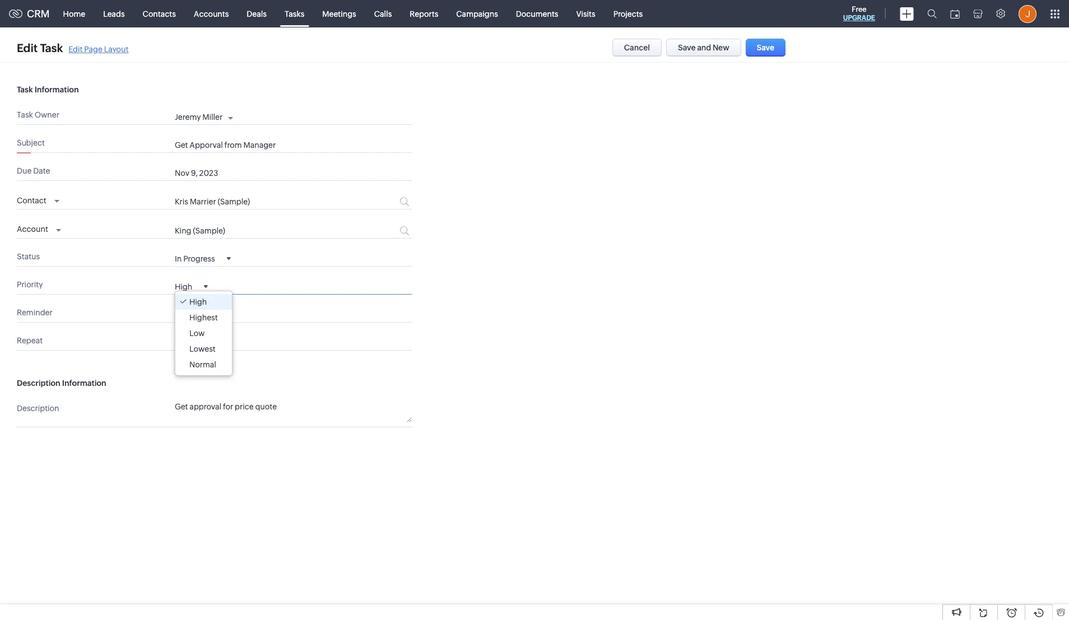 Task type: vqa. For each thing, say whether or not it's contained in the screenshot.
logo
no



Task type: locate. For each thing, give the bounding box(es) containing it.
information for task information
[[35, 85, 79, 94]]

task left owner
[[17, 110, 33, 119]]

home link
[[54, 0, 94, 27]]

1 horizontal spatial edit
[[69, 45, 83, 54]]

description for description information
[[17, 379, 60, 388]]

reports
[[410, 9, 438, 18]]

high inside tree
[[189, 297, 207, 306]]

edit left page
[[69, 45, 83, 54]]

description down repeat
[[17, 379, 60, 388]]

search element
[[921, 0, 944, 27]]

description down the description information
[[17, 404, 59, 413]]

high
[[175, 282, 192, 291], [189, 297, 207, 306]]

calls
[[374, 9, 392, 18]]

None text field
[[175, 226, 357, 235]]

tree
[[175, 291, 232, 375]]

1 vertical spatial high
[[189, 297, 207, 306]]

campaigns
[[456, 9, 498, 18]]

accounts link
[[185, 0, 238, 27]]

edit inside edit task edit page layout
[[69, 45, 83, 54]]

priority
[[17, 280, 43, 289]]

owner
[[35, 110, 59, 119]]

Contact field
[[17, 193, 59, 206]]

tasks link
[[276, 0, 313, 27]]

In Progress field
[[175, 253, 231, 263]]

high up highest
[[189, 297, 207, 306]]

lowest
[[189, 344, 216, 353]]

1 description from the top
[[17, 379, 60, 388]]

create menu image
[[900, 7, 914, 20]]

information for description information
[[62, 379, 106, 388]]

1 vertical spatial information
[[62, 379, 106, 388]]

create menu element
[[893, 0, 921, 27]]

description for description
[[17, 404, 59, 413]]

upgrade
[[843, 14, 875, 22]]

high down the in
[[175, 282, 192, 291]]

0 vertical spatial high
[[175, 282, 192, 291]]

edit down crm link
[[17, 41, 38, 54]]

due
[[17, 166, 32, 175]]

task up task owner
[[17, 85, 33, 94]]

profile element
[[1012, 0, 1043, 27]]

contacts link
[[134, 0, 185, 27]]

high inside field
[[175, 282, 192, 291]]

low
[[189, 329, 205, 338]]

contacts
[[143, 9, 176, 18]]

meetings link
[[313, 0, 365, 27]]

visits
[[576, 9, 595, 18]]

0 horizontal spatial edit
[[17, 41, 38, 54]]

edit
[[17, 41, 38, 54], [69, 45, 83, 54]]

mmm d, yyyy text field
[[175, 169, 376, 178]]

jeremy miller
[[175, 113, 223, 122]]

accounts
[[194, 9, 229, 18]]

miller
[[202, 113, 223, 122]]

1 vertical spatial task
[[17, 85, 33, 94]]

task
[[40, 41, 63, 54], [17, 85, 33, 94], [17, 110, 33, 119]]

2 vertical spatial task
[[17, 110, 33, 119]]

progress
[[183, 254, 215, 263]]

0 vertical spatial information
[[35, 85, 79, 94]]

2 description from the top
[[17, 404, 59, 413]]

description
[[17, 379, 60, 388], [17, 404, 59, 413]]

0 vertical spatial description
[[17, 379, 60, 388]]

None text field
[[175, 141, 412, 150], [175, 197, 357, 206], [175, 141, 412, 150], [175, 197, 357, 206]]

deals link
[[238, 0, 276, 27]]

projects
[[613, 9, 643, 18]]

page
[[84, 45, 102, 54]]

task for owner
[[17, 110, 33, 119]]

description information
[[17, 379, 106, 388]]

in
[[175, 254, 182, 263]]

reports link
[[401, 0, 447, 27]]

information
[[35, 85, 79, 94], [62, 379, 106, 388]]

subject
[[17, 138, 45, 147]]

1 vertical spatial description
[[17, 404, 59, 413]]

None button
[[612, 39, 662, 57], [666, 39, 741, 57], [746, 39, 786, 57], [612, 39, 662, 57], [666, 39, 741, 57], [746, 39, 786, 57]]

search image
[[927, 9, 937, 18]]

edit page layout link
[[69, 45, 129, 54]]

deals
[[247, 9, 267, 18]]

repeat
[[17, 336, 43, 345]]

task down crm
[[40, 41, 63, 54]]

0 vertical spatial task
[[40, 41, 63, 54]]



Task type: describe. For each thing, give the bounding box(es) containing it.
task for information
[[17, 85, 33, 94]]

Get approval for price quote text field
[[175, 402, 412, 422]]

status
[[17, 252, 40, 261]]

high for tree containing high
[[189, 297, 207, 306]]

free upgrade
[[843, 5, 875, 22]]

calls link
[[365, 0, 401, 27]]

documents link
[[507, 0, 567, 27]]

profile image
[[1019, 5, 1037, 23]]

layout
[[104, 45, 129, 54]]

normal
[[189, 360, 216, 369]]

crm link
[[9, 8, 50, 20]]

leads link
[[94, 0, 134, 27]]

high for "high" field
[[175, 282, 192, 291]]

contact
[[17, 196, 46, 205]]

reminder
[[17, 308, 52, 317]]

jeremy
[[175, 113, 201, 122]]

date
[[33, 166, 50, 175]]

leads
[[103, 9, 125, 18]]

Account field
[[17, 222, 61, 235]]

task information
[[17, 85, 79, 94]]

account
[[17, 225, 48, 234]]

documents
[[516, 9, 558, 18]]

home
[[63, 9, 85, 18]]

tree containing high
[[175, 291, 232, 375]]

High field
[[175, 281, 208, 291]]

tasks
[[285, 9, 304, 18]]

campaigns link
[[447, 0, 507, 27]]

highest
[[189, 313, 218, 322]]

crm
[[27, 8, 50, 20]]

meetings
[[322, 9, 356, 18]]

projects link
[[604, 0, 652, 27]]

free
[[852, 5, 867, 13]]

visits link
[[567, 0, 604, 27]]

edit task edit page layout
[[17, 41, 129, 54]]

calendar image
[[950, 9, 960, 18]]

in progress
[[175, 254, 215, 263]]

task owner
[[17, 110, 59, 119]]

due date
[[17, 166, 50, 175]]



